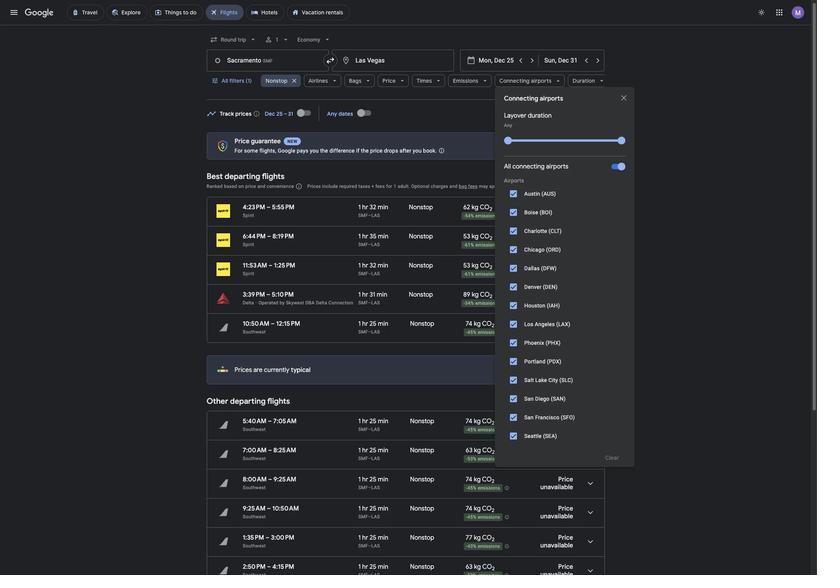 Task type: describe. For each thing, give the bounding box(es) containing it.
hr for 3:00 pm
[[362, 535, 368, 542]]

google
[[278, 148, 295, 154]]

1 for 9:25 am
[[358, 476, 361, 484]]

date grid
[[513, 110, 537, 117]]

total duration 1 hr 32 min. element for 53
[[358, 262, 409, 271]]

assistance
[[528, 184, 551, 189]]

1 vertical spatial connecting
[[504, 95, 538, 103]]

2 and from the left
[[450, 184, 458, 189]]

$59
[[563, 233, 573, 241]]

74 inside 74 kg co 2 -45% emissions
[[466, 320, 472, 328]]

1 hr 25 min smf – las for 9:25 am
[[358, 476, 388, 491]]

smf for 1:25 pm
[[358, 271, 368, 277]]

– inside 11:53 am – 1:25 pm spirit
[[269, 262, 273, 270]]

apply.
[[489, 184, 502, 189]]

leaves sacramento international airport at 2:50 pm on monday, december 25 and arrives at harry reid international airport at 4:15 pm on monday, december 25. element
[[243, 564, 294, 572]]

emissions button
[[448, 72, 492, 90]]

salt
[[524, 378, 534, 384]]

layover duration any
[[504, 112, 552, 128]]

co inside 63 kg co 2
[[482, 564, 492, 572]]

Departure time: 10:50 AM. text field
[[243, 320, 269, 328]]

for
[[235, 148, 243, 154]]

flight details. leaves sacramento international airport at 9:25 am on monday, december 25 and arrives at harry reid international airport at 10:50 am on monday, december 25. image
[[581, 504, 600, 523]]

departing for best
[[225, 172, 260, 182]]

emissions down 63 kg co 2 -53% emissions
[[478, 486, 500, 492]]

1 for 7:05 am
[[358, 418, 361, 426]]

las for 5:10 pm
[[371, 301, 380, 306]]

63 kg co 2 -53% emissions
[[466, 447, 500, 462]]

nonstop flight. element for 12:15 pm
[[410, 320, 434, 329]]

bag
[[459, 184, 467, 189]]

trip for 8:19 pm
[[566, 243, 573, 248]]

duration
[[573, 77, 595, 84]]

5:40 am – 7:05 am southwest
[[243, 418, 297, 433]]

kg down 54%
[[472, 233, 479, 241]]

las for 3:00 pm
[[371, 544, 380, 549]]

emissions down 62 kg co 2 -54% emissions
[[475, 243, 498, 248]]

hr for 10:50 am
[[362, 505, 368, 513]]

– inside 5:40 am – 7:05 am southwest
[[268, 418, 272, 426]]

(pdx)
[[547, 359, 562, 365]]

(ord)
[[546, 247, 561, 253]]

1:25 pm
[[274, 262, 295, 270]]

bag fees button
[[459, 184, 478, 189]]

ranked based on price and convenience
[[207, 184, 294, 189]]

Departure time: 8:00 AM. text field
[[243, 476, 267, 484]]

1:35 pm – 3:00 pm southwest
[[243, 535, 294, 549]]

Departure time: 2:50 PM. text field
[[243, 564, 266, 572]]

san for san diego (san)
[[524, 396, 534, 402]]

(sfo)
[[561, 415, 575, 421]]

nonstop flight. element for 1:25 pm
[[409, 262, 433, 271]]

city
[[549, 378, 558, 384]]

flight details. leaves sacramento international airport at 1:35 pm on monday, december 25 and arrives at harry reid international airport at 3:00 pm on monday, december 25. image
[[581, 533, 600, 552]]

spirit for 4:23 pm
[[243, 213, 254, 219]]

leaves sacramento international airport at 10:50 am on monday, december 25 and arrives at harry reid international airport at 12:15 pm on monday, december 25. element
[[243, 320, 300, 328]]

book.
[[423, 148, 437, 154]]

Departure time: 3:39 PM. text field
[[243, 291, 265, 299]]

min for 8:19 pm
[[378, 233, 389, 241]]

74 kg co 2 for 7:05 am
[[466, 418, 495, 427]]

leaves sacramento international airport at 4:23 pm on monday, december 25 and arrives at harry reid international airport at 5:55 pm on monday, december 25. element
[[243, 204, 295, 212]]

guarantee
[[251, 138, 281, 145]]

co inside 77 kg co 2
[[482, 535, 492, 542]]

boise (boi)
[[524, 210, 552, 216]]

4:23 pm – 5:55 pm spirit
[[243, 204, 295, 219]]

43%
[[468, 544, 477, 550]]

New feature text field
[[284, 138, 301, 145]]

kg up 77 kg co 2
[[474, 505, 481, 513]]

- inside 62 kg co 2 -54% emissions
[[464, 214, 465, 219]]

dec
[[265, 110, 275, 117]]

ranked
[[207, 184, 223, 189]]

swap origin and destination. image
[[326, 56, 335, 65]]

boise
[[524, 210, 538, 216]]

62
[[463, 204, 470, 212]]

0 vertical spatial price
[[370, 148, 383, 154]]

Departure time: 6:44 PM. text field
[[243, 233, 266, 241]]

leaves sacramento international airport at 8:00 am on monday, december 25 and arrives at harry reid international airport at 9:25 am on monday, december 25. element
[[243, 476, 296, 484]]

filters
[[229, 77, 244, 84]]

10:50 am – 12:15 pm southwest
[[243, 320, 300, 335]]

round for 8:19 pm
[[552, 243, 565, 248]]

track
[[220, 110, 234, 117]]

2:50 pm
[[243, 564, 266, 572]]

1 hr 25 min smf – las for 12:15 pm
[[358, 320, 388, 335]]

1 hr 25 min smf – las for 7:05 am
[[358, 418, 388, 433]]

1:35 pm
[[243, 535, 264, 542]]

– inside 9:25 am – 10:50 am southwest
[[267, 505, 271, 513]]

10:50 am inside 9:25 am – 10:50 am southwest
[[272, 505, 299, 513]]

25 for 3:00 pm
[[370, 535, 377, 542]]

are
[[253, 367, 263, 374]]

7:00 am
[[243, 447, 267, 455]]

total duration 1 hr 25 min. element for 7:05 am
[[358, 418, 410, 427]]

2 vertical spatial airports
[[546, 163, 569, 171]]

74 kg co 2 for 10:50 am
[[466, 505, 495, 514]]

las for 8:25 am
[[371, 456, 380, 462]]

total duration 1 hr 25 min. element for 12:15 pm
[[358, 320, 410, 329]]

for some flights, google pays you the difference if the price drops after you book.
[[235, 148, 437, 154]]

2 the from the left
[[361, 148, 369, 154]]

(slc)
[[560, 378, 573, 384]]

-45% emissions for 7:05 am
[[466, 428, 500, 433]]

total duration 1 hr 25 min. element for 9:25 am
[[358, 476, 410, 485]]

(phx)
[[546, 340, 561, 346]]

Departure time: 7:00 AM. text field
[[243, 447, 267, 455]]

unavailable for 9:25 am
[[540, 484, 573, 492]]

+
[[372, 184, 374, 189]]

74 kg co 2 for 9:25 am
[[466, 476, 495, 485]]

flight details. leaves sacramento international airport at 2:50 pm on monday, december 25 and arrives at harry reid international airport at 4:15 pm on monday, december 25. image
[[581, 562, 600, 576]]

none search field containing connecting airports
[[207, 30, 635, 468]]

Arrival time: 8:19 PM. text field
[[273, 233, 294, 241]]

duration button
[[568, 72, 608, 90]]

smf for 3:00 pm
[[358, 544, 368, 549]]

airlines button
[[304, 72, 341, 90]]

53%
[[468, 457, 477, 462]]

32 for 5:55 pm
[[370, 204, 376, 212]]

total duration 1 hr 35 min. element
[[358, 233, 409, 242]]

pays
[[297, 148, 309, 154]]

2 you from the left
[[413, 148, 422, 154]]

emissions up 63 kg co 2 -53% emissions
[[478, 428, 500, 433]]

nonstop flight. element for 10:50 am
[[410, 505, 434, 514]]

Departure time: 9:25 AM. text field
[[243, 505, 266, 513]]

9:25 am – 10:50 am southwest
[[243, 505, 299, 520]]

portland
[[524, 359, 546, 365]]

learn more about ranking image
[[296, 183, 303, 190]]

nonstop flight. element for 3:00 pm
[[410, 535, 434, 544]]

6 price unavailable from the top
[[540, 564, 573, 576]]

62 kg co 2 -54% emissions
[[463, 204, 498, 219]]

1 the from the left
[[320, 148, 328, 154]]

1 vertical spatial airports
[[540, 95, 563, 103]]

7:00 am – 8:25 am southwest
[[243, 447, 296, 462]]

connection
[[329, 301, 353, 306]]

emissions down 77 kg co 2
[[478, 544, 500, 550]]

(1)
[[246, 77, 252, 84]]

3:39 pm
[[243, 291, 265, 299]]

chicago (ord)
[[524, 247, 561, 253]]

prices are currently typical
[[235, 367, 311, 374]]

nonstop for 10:50 am
[[410, 505, 434, 513]]

dallas
[[524, 266, 540, 272]]

6 unavailable from the top
[[540, 572, 573, 576]]

kg down 53%
[[474, 476, 481, 484]]

seattle (sea)
[[524, 434, 557, 440]]

2 inside 74 kg co 2 -45% emissions
[[492, 323, 495, 329]]

1 inside popup button
[[276, 37, 279, 43]]

min for 1:25 pm
[[378, 262, 388, 270]]

63 for 63 kg co 2
[[466, 564, 473, 572]]

round trip for 5:55 pm
[[552, 213, 573, 219]]

74 kg co 2 -45% emissions
[[466, 320, 500, 336]]

Departure text field
[[479, 50, 515, 71]]

9:25 am inside 8:00 am – 9:25 am southwest
[[274, 476, 296, 484]]

price guarantee
[[235, 138, 281, 145]]

(boi)
[[540, 210, 552, 216]]

leaves sacramento international airport at 6:44 pm on monday, december 25 and arrives at harry reid international airport at 8:19 pm on monday, december 25. element
[[243, 233, 294, 241]]

price button
[[378, 72, 409, 90]]

connecting airports inside popup button
[[500, 77, 552, 84]]

passenger
[[504, 184, 527, 189]]

smf for 5:10 pm
[[358, 301, 368, 306]]

kg up 63 kg co 2 -53% emissions
[[474, 418, 481, 426]]

9:25 am inside 9:25 am – 10:50 am southwest
[[243, 505, 266, 513]]

7 total duration 1 hr 25 min. element from the top
[[358, 564, 410, 573]]

74 for 9:25 am
[[466, 476, 472, 484]]

$140
[[559, 291, 573, 299]]

price unavailable for 7:05 am
[[540, 418, 573, 434]]

53 for 1 hr 32 min
[[463, 262, 470, 270]]

main menu image
[[9, 8, 19, 17]]

11 hr from the top
[[362, 564, 368, 572]]

nonstop flight. element for 7:05 am
[[410, 418, 434, 427]]

southwest for 8:00 am
[[243, 486, 266, 491]]

prices for prices include required taxes + fees for 1 adult. optional charges and bag fees may apply. passenger assistance
[[307, 184, 321, 189]]

airlines
[[309, 77, 328, 84]]

nonstop flight. element for 9:25 am
[[410, 476, 434, 485]]

5:55 pm
[[272, 204, 295, 212]]

kg inside 62 kg co 2 -54% emissions
[[472, 204, 479, 212]]

southwest for 9:25 am
[[243, 515, 266, 520]]

austin (aus)
[[524, 191, 556, 197]]

price unavailable for 12:15 pm
[[540, 320, 573, 336]]

min for 12:15 pm
[[378, 320, 388, 328]]

main content containing best departing flights
[[207, 104, 605, 576]]

price unavailable for 9:25 am
[[540, 476, 573, 492]]

53 kg co 2 -61% emissions for 1 hr 32 min
[[463, 262, 498, 277]]

las for 7:05 am
[[371, 427, 380, 433]]

1 for 5:10 pm
[[358, 291, 361, 299]]

total duration 1 hr 25 min. element for 3:00 pm
[[358, 535, 410, 544]]

3:00 pm
[[271, 535, 294, 542]]

-45% emissions for 9:25 am
[[466, 486, 500, 492]]

flights for best departing flights
[[262, 172, 285, 182]]

– inside 10:50 am – 12:15 pm southwest
[[271, 320, 275, 328]]

Arrival time: 10:50 AM. text field
[[272, 505, 299, 513]]

taxes
[[359, 184, 370, 189]]

Departure time: 11:53 AM. text field
[[243, 262, 267, 270]]

1 hr 35 min smf – las
[[358, 233, 389, 248]]

passenger assistance button
[[504, 184, 551, 189]]

61% for 1 hr 35 min
[[465, 243, 474, 248]]

trip for 5:55 pm
[[566, 213, 573, 219]]

track prices
[[220, 110, 252, 117]]

kg inside 77 kg co 2
[[474, 535, 481, 542]]

phoenix
[[524, 340, 544, 346]]

min for 7:05 am
[[378, 418, 388, 426]]

charlotte
[[524, 228, 547, 234]]

1 hr 32 min smf – las for 1:25 pm
[[358, 262, 388, 277]]

emissions up 89 kg co 2 -34% emissions
[[475, 272, 498, 277]]

5:40 am
[[243, 418, 267, 426]]

by
[[280, 301, 285, 306]]

7:05 am
[[273, 418, 297, 426]]

emissions inside 74 kg co 2 -45% emissions
[[478, 330, 500, 336]]

- inside 74 kg co 2 -45% emissions
[[466, 330, 468, 336]]

denver (den)
[[524, 284, 558, 290]]

– inside 8:00 am – 9:25 am southwest
[[268, 476, 272, 484]]

nonstop for 9:25 am
[[410, 476, 434, 484]]

price for 3:00 pm
[[558, 535, 573, 542]]

1 hr 32 min smf – las for 5:55 pm
[[358, 204, 388, 219]]

kg inside 74 kg co 2 -45% emissions
[[474, 320, 481, 328]]

best departing flights
[[207, 172, 285, 182]]

53 kg co 2 -61% emissions for 1 hr 35 min
[[463, 233, 498, 248]]

74 for 7:05 am
[[466, 418, 472, 426]]

unavailable for 3:00 pm
[[540, 542, 573, 550]]

nonstop for 5:55 pm
[[409, 204, 433, 212]]

connecting airports button
[[495, 72, 565, 90]]



Task type: locate. For each thing, give the bounding box(es) containing it.
10 smf from the top
[[358, 544, 368, 549]]

1 61% from the top
[[465, 243, 474, 248]]

74 down 53%
[[466, 476, 472, 484]]

the left the difference
[[320, 148, 328, 154]]

53 kg co 2 -61% emissions down 54%
[[463, 233, 498, 248]]

1 vertical spatial flights
[[267, 397, 290, 407]]

1 vertical spatial -45% emissions
[[466, 486, 500, 492]]

spirit down departure time: 6:44 pm. 'text box'
[[243, 242, 254, 248]]

smf inside 1 hr 35 min smf – las
[[358, 242, 368, 248]]

1 -45% emissions from the top
[[466, 428, 500, 433]]

total duration 1 hr 25 min. element for 8:25 am
[[358, 447, 410, 456]]

1 hr 25 min smf – las
[[358, 320, 388, 335], [358, 418, 388, 433], [358, 447, 388, 462], [358, 476, 388, 491], [358, 505, 388, 520], [358, 535, 388, 549]]

1 horizontal spatial you
[[413, 148, 422, 154]]

all up airports
[[504, 163, 511, 171]]

1 for 12:15 pm
[[358, 320, 361, 328]]

1 for 10:50 am
[[358, 505, 361, 513]]

0 horizontal spatial fees
[[376, 184, 385, 189]]

5 hr from the top
[[362, 320, 368, 328]]

1 horizontal spatial the
[[361, 148, 369, 154]]

2 inside 62 kg co 2 -54% emissions
[[490, 206, 492, 213]]

connecting up date
[[504, 95, 538, 103]]

1 vertical spatial 53
[[463, 262, 470, 270]]

25 for 9:25 am
[[370, 476, 377, 484]]

some
[[244, 148, 258, 154]]

3 hr from the top
[[362, 262, 368, 270]]

3 total duration 1 hr 25 min. element from the top
[[358, 447, 410, 456]]

1 vertical spatial 53 kg co 2 -61% emissions
[[463, 262, 498, 277]]

0 vertical spatial airports
[[531, 77, 552, 84]]

total duration 1 hr 25 min. element for 10:50 am
[[358, 505, 410, 514]]

1 horizontal spatial fees
[[468, 184, 478, 189]]

4 round from the top
[[552, 301, 565, 306]]

None text field
[[207, 50, 329, 72]]

las inside 1 hr 35 min smf – las
[[371, 242, 380, 248]]

-45% emissions for 10:50 am
[[466, 515, 500, 521]]

emissions inside 63 kg co 2 -53% emissions
[[478, 457, 500, 462]]

6:44 pm – 8:19 pm spirit
[[243, 233, 294, 248]]

2 32 from the top
[[370, 262, 376, 270]]

1 and from the left
[[257, 184, 265, 189]]

1 horizontal spatial and
[[450, 184, 458, 189]]

1 horizontal spatial price
[[370, 148, 383, 154]]

8:00 am
[[243, 476, 267, 484]]

nonstop inside popup button
[[266, 77, 288, 84]]

3 unavailable from the top
[[540, 484, 573, 492]]

0 horizontal spatial and
[[257, 184, 265, 189]]

1 hr 25 min
[[358, 564, 388, 572]]

1 vertical spatial 9:25 am
[[243, 505, 266, 513]]

airports up duration
[[540, 95, 563, 103]]

nonstop button
[[261, 72, 301, 90]]

charges
[[431, 184, 448, 189]]

round inside $140 round trip
[[552, 301, 565, 306]]

63 inside 63 kg co 2
[[466, 564, 473, 572]]

include
[[322, 184, 338, 189]]

1 round from the top
[[552, 213, 565, 219]]

unavailable down san francisco (sfo)
[[540, 426, 573, 434]]

best
[[207, 172, 223, 182]]

35
[[370, 233, 377, 241]]

1 round trip from the top
[[552, 213, 573, 219]]

las for 8:19 pm
[[371, 242, 380, 248]]

5 1 hr 25 min smf – las from the top
[[358, 505, 388, 520]]

1 hr 32 min smf – las down +
[[358, 204, 388, 219]]

8 las from the top
[[371, 486, 380, 491]]

and down 'best departing flights'
[[257, 184, 265, 189]]

leaves sacramento international airport at 11:53 am on monday, december 25 and arrives at harry reid international airport at 1:25 pm on monday, december 25. element
[[243, 262, 295, 270]]

1 smf from the top
[[358, 213, 368, 219]]

1 vertical spatial all
[[504, 163, 511, 171]]

0 vertical spatial connecting airports
[[500, 77, 552, 84]]

any inside find the best price region
[[327, 110, 337, 117]]

6:44 pm
[[243, 233, 266, 241]]

1 vertical spatial 32
[[370, 262, 376, 270]]

8:19 pm
[[273, 233, 294, 241]]

2 fees from the left
[[468, 184, 478, 189]]

price
[[383, 77, 396, 84], [235, 138, 250, 145], [558, 320, 573, 328], [558, 418, 573, 426], [558, 476, 573, 484], [558, 505, 573, 513], [558, 535, 573, 542], [558, 564, 573, 572]]

and left the bag
[[450, 184, 458, 189]]

smf for 7:05 am
[[358, 427, 368, 433]]

emissions right 34%
[[475, 301, 498, 306]]

bags button
[[344, 72, 375, 90]]

las for 10:50 am
[[371, 515, 380, 520]]

3:39 pm – 5:10 pm
[[243, 291, 294, 299]]

0 vertical spatial departing
[[225, 172, 260, 182]]

Arrival time: 9:25 AM. text field
[[274, 476, 296, 484]]

2 1 hr 25 min smf – las from the top
[[358, 418, 388, 433]]

Departure time: 4:23 PM. text field
[[243, 204, 265, 212]]

nonstop for 8:19 pm
[[409, 233, 433, 241]]

min for 9:25 am
[[378, 476, 388, 484]]

2 hr from the top
[[362, 233, 368, 241]]

0 vertical spatial 61%
[[465, 243, 474, 248]]

0 vertical spatial 53
[[463, 233, 470, 241]]

1 vertical spatial 63
[[466, 564, 473, 572]]

0 vertical spatial san
[[524, 396, 534, 402]]

3 spirit from the top
[[243, 271, 254, 277]]

min for 8:25 am
[[378, 447, 388, 455]]

convenience
[[267, 184, 294, 189]]

2 53 kg co 2 -61% emissions from the top
[[463, 262, 498, 277]]

7 hr from the top
[[362, 447, 368, 455]]

price for 10:50 am
[[558, 505, 573, 513]]

southwest inside 5:40 am – 7:05 am southwest
[[243, 427, 266, 433]]

1 74 from the top
[[466, 320, 472, 328]]

0 vertical spatial prices
[[307, 184, 321, 189]]

1 fees from the left
[[376, 184, 385, 189]]

unavailable down the (lax) at the right bottom of page
[[540, 328, 573, 336]]

las inside 1 hr 31 min smf – las
[[371, 301, 380, 306]]

1 vertical spatial total duration 1 hr 32 min. element
[[358, 262, 409, 271]]

5 25 from the top
[[370, 505, 377, 513]]

southwest inside 1:35 pm – 3:00 pm southwest
[[243, 544, 266, 549]]

6 hr from the top
[[362, 418, 368, 426]]

kg inside 89 kg co 2 -34% emissions
[[472, 291, 479, 299]]

1 inside 1 hr 35 min smf – las
[[358, 233, 361, 241]]

price left flight details. leaves sacramento international airport at 1:35 pm on monday, december 25 and arrives at harry reid international airport at 3:00 pm on monday, december 25. image
[[558, 535, 573, 542]]

Arrival time: 12:15 PM. text field
[[276, 320, 300, 328]]

0 vertical spatial -45% emissions
[[466, 428, 500, 433]]

min for 10:50 am
[[378, 505, 388, 513]]

Departure time: 5:40 AM. text field
[[243, 418, 267, 426]]

74 kg co 2 up 77 kg co 2
[[466, 505, 495, 514]]

(den)
[[543, 284, 558, 290]]

1 for 8:19 pm
[[358, 233, 361, 241]]

trip down $140
[[566, 301, 573, 306]]

7 las from the top
[[371, 456, 380, 462]]

5 smf from the top
[[358, 330, 368, 335]]

63 inside 63 kg co 2 -53% emissions
[[466, 447, 473, 455]]

prices left are
[[235, 367, 252, 374]]

southwest down 1:35 pm
[[243, 544, 266, 549]]

hr for 1:25 pm
[[362, 262, 368, 270]]

1 vertical spatial 74 kg co 2
[[466, 476, 495, 485]]

0 vertical spatial round trip
[[552, 213, 573, 219]]

0 vertical spatial total duration 1 hr 32 min. element
[[358, 204, 409, 213]]

2 61% from the top
[[465, 272, 474, 277]]

 image
[[256, 301, 257, 306]]

74 up 63 kg co 2 -53% emissions
[[466, 418, 472, 426]]

0 vertical spatial 9:25 am
[[274, 476, 296, 484]]

1 vertical spatial 61%
[[465, 272, 474, 277]]

prices
[[235, 110, 252, 117]]

31
[[370, 291, 375, 299]]

2 74 from the top
[[466, 418, 472, 426]]

1 vertical spatial 10:50 am
[[272, 505, 299, 513]]

spirit down 4:23 pm
[[243, 213, 254, 219]]

3 las from the top
[[371, 271, 380, 277]]

southwest down 5:40 am in the bottom left of the page
[[243, 427, 266, 433]]

6 total duration 1 hr 25 min. element from the top
[[358, 535, 410, 544]]

unavailable for 10:50 am
[[540, 513, 573, 521]]

4 hr from the top
[[362, 291, 368, 299]]

2 vertical spatial 74 kg co 2
[[466, 505, 495, 514]]

63 for 63 kg co 2 -53% emissions
[[466, 447, 473, 455]]

min inside 1 hr 35 min smf – las
[[378, 233, 389, 241]]

1 vertical spatial any
[[504, 123, 512, 128]]

- inside 63 kg co 2 -53% emissions
[[466, 457, 468, 462]]

2 inside 63 kg co 2
[[492, 566, 495, 573]]

las for 5:55 pm
[[371, 213, 380, 219]]

nonstop flight. element for 5:55 pm
[[409, 204, 433, 213]]

0 vertical spatial connecting
[[500, 77, 530, 84]]

2 las from the top
[[371, 242, 380, 248]]

89 kg co 2 -34% emissions
[[463, 291, 498, 306]]

connecting inside popup button
[[500, 77, 530, 84]]

emissions inside 89 kg co 2 -34% emissions
[[475, 301, 498, 306]]

$140 round trip
[[552, 291, 573, 306]]

co inside 89 kg co 2 -34% emissions
[[480, 291, 490, 299]]

0 horizontal spatial prices
[[235, 367, 252, 374]]

connecting airports up grid
[[504, 95, 563, 103]]

5 southwest from the top
[[243, 515, 266, 520]]

hr inside 1 hr 31 min smf – las
[[362, 291, 368, 299]]

hr for 9:25 am
[[362, 476, 368, 484]]

10:50 am inside 10:50 am – 12:15 pm southwest
[[243, 320, 269, 328]]

0 horizontal spatial you
[[310, 148, 319, 154]]

3 price unavailable from the top
[[540, 476, 573, 492]]

4 las from the top
[[371, 301, 380, 306]]

2 inside 77 kg co 2
[[492, 537, 495, 544]]

smf for 10:50 am
[[358, 515, 368, 520]]

dba
[[305, 301, 315, 306]]

9:25 am down 8:00 am
[[243, 505, 266, 513]]

lake
[[535, 378, 547, 384]]

co
[[480, 204, 490, 212], [480, 233, 490, 241], [480, 262, 490, 270], [480, 291, 490, 299], [482, 320, 492, 328], [482, 418, 492, 426], [482, 447, 492, 455], [482, 476, 492, 484], [482, 505, 492, 513], [482, 535, 492, 542], [482, 564, 492, 572]]

leaves sacramento international airport at 3:39 pm on monday, december 25 and arrives at harry reid international airport at 5:10 pm on monday, december 25. element
[[243, 291, 294, 299]]

adult.
[[398, 184, 410, 189]]

2 63 from the top
[[466, 564, 473, 572]]

las for 1:25 pm
[[371, 271, 380, 277]]

total duration 1 hr 32 min. element for 62
[[358, 204, 409, 213]]

departing up 5:40 am in the bottom left of the page
[[230, 397, 266, 407]]

5:10 pm
[[272, 291, 294, 299]]

price up for
[[235, 138, 250, 145]]

unavailable left flight details. leaves sacramento international airport at 8:00 am on monday, december 25 and arrives at harry reid international airport at 9:25 am on monday, december 25. image
[[540, 484, 573, 492]]

all filters (1)
[[221, 77, 252, 84]]

kg up 89 kg co 2 -34% emissions
[[472, 262, 479, 270]]

this price for this flight doesn't include overhead bin access. if you need a carry-on bag, use the bags filter to update prices. image
[[553, 261, 563, 270]]

1 san from the top
[[524, 396, 534, 402]]

nonstop for 8:25 am
[[410, 447, 434, 455]]

– inside 1 hr 31 min smf – las
[[368, 301, 371, 306]]

– inside "6:44 pm – 8:19 pm spirit"
[[267, 233, 271, 241]]

1 inside 1 hr 31 min smf – las
[[358, 291, 361, 299]]

phoenix (phx)
[[524, 340, 561, 346]]

all left filters
[[221, 77, 228, 84]]

for
[[386, 184, 392, 189]]

leaves sacramento international airport at 7:00 am on monday, december 25 and arrives at harry reid international airport at 8:25 am on monday, december 25. element
[[243, 447, 296, 455]]

53 kg co 2 -61% emissions up 89
[[463, 262, 498, 277]]

10 las from the top
[[371, 544, 380, 549]]

1 hr 32 min smf – las
[[358, 204, 388, 219], [358, 262, 388, 277]]

hr for 8:25 am
[[362, 447, 368, 455]]

2 round from the top
[[552, 243, 565, 248]]

main content
[[207, 104, 605, 576]]

all for all connecting airports
[[504, 163, 511, 171]]

0 horizontal spatial 9:25 am
[[243, 505, 266, 513]]

1 delta from the left
[[243, 301, 254, 306]]

2 25 from the top
[[370, 418, 377, 426]]

spirit inside 11:53 am – 1:25 pm spirit
[[243, 271, 254, 277]]

7 25 from the top
[[370, 564, 377, 572]]

0 vertical spatial 74 kg co 2
[[466, 418, 495, 427]]

74 up 77
[[466, 505, 472, 513]]

change appearance image
[[752, 3, 771, 22]]

1 for 1:25 pm
[[358, 262, 361, 270]]

63 kg co 2
[[466, 564, 495, 573]]

southwest down 7:00 am
[[243, 456, 266, 462]]

prices right learn more about ranking icon
[[307, 184, 321, 189]]

– inside the 4:23 pm – 5:55 pm spirit
[[267, 204, 271, 212]]

trip for 1:25 pm
[[566, 272, 573, 277]]

32 down 1 hr 35 min smf – las
[[370, 262, 376, 270]]

departing for other
[[230, 397, 266, 407]]

1 vertical spatial prices
[[235, 367, 252, 374]]

smf for 12:15 pm
[[358, 330, 368, 335]]

leaves sacramento international airport at 1:35 pm on monday, december 25 and arrives at harry reid international airport at 3:00 pm on monday, december 25. element
[[243, 535, 294, 542]]

Return text field
[[545, 50, 580, 71]]

unavailable for 12:15 pm
[[540, 328, 573, 336]]

southwest down departure time: 10:50 am. "text field"
[[243, 330, 266, 335]]

any dates
[[327, 110, 353, 117]]

delta down departure time: 3:39 pm. text box
[[243, 301, 254, 306]]

kg down 34%
[[474, 320, 481, 328]]

0 vertical spatial 10:50 am
[[243, 320, 269, 328]]

operated
[[259, 301, 278, 306]]

0 vertical spatial all
[[221, 77, 228, 84]]

2:50 pm – 4:15 pm
[[243, 564, 294, 572]]

find the best price region
[[207, 104, 605, 126]]

0 horizontal spatial delta
[[243, 301, 254, 306]]

1 horizontal spatial 9:25 am
[[274, 476, 296, 484]]

southwest down departure time: 9:25 am. "text box"
[[243, 515, 266, 520]]

learn more about tracked prices image
[[253, 110, 260, 117]]

5 unavailable from the top
[[540, 542, 573, 550]]

price left drops
[[370, 148, 383, 154]]

1 45% from the top
[[468, 330, 477, 336]]

None text field
[[332, 50, 454, 72]]

co inside 74 kg co 2 -45% emissions
[[482, 320, 492, 328]]

round
[[552, 213, 565, 219], [552, 243, 565, 248], [552, 272, 565, 277], [552, 301, 565, 306]]

1 vertical spatial price
[[245, 184, 256, 189]]

2 smf from the top
[[358, 242, 368, 248]]

1 vertical spatial round trip
[[552, 243, 573, 248]]

9:25 am
[[274, 476, 296, 484], [243, 505, 266, 513]]

1 total duration 1 hr 25 min. element from the top
[[358, 320, 410, 329]]

3 74 kg co 2 from the top
[[466, 505, 495, 514]]

spirit inside the 4:23 pm – 5:55 pm spirit
[[243, 213, 254, 219]]

1 horizontal spatial all
[[504, 163, 511, 171]]

smf for 8:25 am
[[358, 456, 368, 462]]

date grid button
[[493, 106, 544, 120]]

round trip up (clt)
[[552, 213, 573, 219]]

74 kg co 2 up 63 kg co 2 -53% emissions
[[466, 418, 495, 427]]

kg right 62 on the right
[[472, 204, 479, 212]]

89
[[463, 291, 470, 299]]

airports inside popup button
[[531, 77, 552, 84]]

times
[[417, 77, 432, 84]]

3 round trip from the top
[[552, 272, 573, 277]]

2 vertical spatial round trip
[[552, 272, 573, 277]]

departing
[[225, 172, 260, 182], [230, 397, 266, 407]]

1 32 from the top
[[370, 204, 376, 212]]

2 -45% emissions from the top
[[466, 486, 500, 492]]

25 for 8:25 am
[[370, 447, 377, 455]]

southwest inside 8:00 am – 9:25 am southwest
[[243, 486, 266, 491]]

0 vertical spatial 1 hr 32 min smf – las
[[358, 204, 388, 219]]

1 you from the left
[[310, 148, 319, 154]]

0 horizontal spatial any
[[327, 110, 337, 117]]

airports down return text box
[[531, 77, 552, 84]]

optional
[[411, 184, 430, 189]]

74 for 10:50 am
[[466, 505, 472, 513]]

emissions inside 62 kg co 2 -54% emissions
[[475, 214, 498, 219]]

1 unavailable from the top
[[540, 328, 573, 336]]

1 hr 25 min smf – las for 10:50 am
[[358, 505, 388, 520]]

45% for 9:25 am
[[468, 486, 477, 492]]

all filters (1) button
[[207, 72, 258, 90]]

departing up on
[[225, 172, 260, 182]]

Arrival time: 5:55 PM. text field
[[272, 204, 295, 212]]

45% inside 74 kg co 2 -45% emissions
[[468, 330, 477, 336]]

1 horizontal spatial 10:50 am
[[272, 505, 299, 513]]

1 1 hr 32 min smf – las from the top
[[358, 204, 388, 219]]

dec 25 – 31
[[265, 110, 293, 117]]

southwest inside 10:50 am – 12:15 pm southwest
[[243, 330, 266, 335]]

hr for 5:10 pm
[[362, 291, 368, 299]]

spirit
[[243, 213, 254, 219], [243, 242, 254, 248], [243, 271, 254, 277]]

round trip down 59 us dollars text field
[[552, 243, 573, 248]]

price inside popup button
[[383, 77, 396, 84]]

total duration 1 hr 32 min. element down for
[[358, 204, 409, 213]]

grid
[[527, 110, 537, 117]]

salt lake city (slc)
[[524, 378, 573, 384]]

– inside 7:00 am – 8:25 am southwest
[[268, 447, 272, 455]]

25 for 12:15 pm
[[370, 320, 377, 328]]

32 for 1:25 pm
[[370, 262, 376, 270]]

price left flight details. leaves sacramento international airport at 2:50 pm on monday, december 25 and arrives at harry reid international airport at 4:15 pm on monday, december 25. image
[[558, 564, 573, 572]]

1 vertical spatial san
[[524, 415, 534, 421]]

hr for 7:05 am
[[362, 418, 368, 426]]

Arrival time: 4:15 PM. text field
[[272, 564, 294, 572]]

2 vertical spatial spirit
[[243, 271, 254, 277]]

round trip for 1:25 pm
[[552, 272, 573, 277]]

nonstop flight. element
[[409, 204, 433, 213], [409, 233, 433, 242], [409, 262, 433, 271], [409, 291, 433, 300], [410, 320, 434, 329], [410, 418, 434, 427], [410, 447, 434, 456], [410, 476, 434, 485], [410, 505, 434, 514], [410, 535, 434, 544], [410, 564, 434, 573]]

hr inside 1 hr 35 min smf – las
[[362, 233, 368, 241]]

total duration 1 hr 32 min. element down 1 hr 35 min smf – las
[[358, 262, 409, 271]]

connecting down departure text box
[[500, 77, 530, 84]]

all connecting airports
[[504, 163, 569, 171]]

leaves sacramento international airport at 9:25 am on monday, december 25 and arrives at harry reid international airport at 10:50 am on monday, december 25. element
[[243, 505, 299, 513]]

3 round from the top
[[552, 272, 565, 277]]

2 total duration 1 hr 32 min. element from the top
[[358, 262, 409, 271]]

0 vertical spatial spirit
[[243, 213, 254, 219]]

9:25 am down arrival time: 8:25 am. text box
[[274, 476, 296, 484]]

nonstop for 1:25 pm
[[409, 262, 433, 270]]

(iah)
[[547, 303, 560, 309]]

southwest for 1:35 pm
[[243, 544, 266, 549]]

4 southwest from the top
[[243, 486, 266, 491]]

nonstop for 3:00 pm
[[410, 535, 434, 542]]

61% for 1 hr 32 min
[[465, 272, 474, 277]]

san left diego at bottom
[[524, 396, 534, 402]]

emissions
[[453, 77, 479, 84]]

12:15 pm
[[276, 320, 300, 328]]

4 total duration 1 hr 25 min. element from the top
[[358, 476, 410, 485]]

45% for 7:05 am
[[468, 428, 477, 433]]

round down this price for this flight doesn't include overhead bin access. if you need a carry-on bag, use the bags filter to update prices. icon
[[552, 272, 565, 277]]

Departure time: 1:35 PM. text field
[[243, 535, 264, 542]]

-45% emissions up 77 kg co 2
[[466, 515, 500, 521]]

price left flight details. leaves sacramento international airport at 9:25 am on monday, december 25 and arrives at harry reid international airport at 10:50 am on monday, december 25. icon
[[558, 505, 573, 513]]

1 vertical spatial spirit
[[243, 242, 254, 248]]

nonstop for 12:15 pm
[[410, 320, 434, 328]]

3 1 hr 25 min smf – las from the top
[[358, 447, 388, 462]]

1 53 from the top
[[463, 233, 470, 241]]

min inside 1 hr 31 min smf – las
[[377, 291, 387, 299]]

3 25 from the top
[[370, 447, 377, 455]]

1 horizontal spatial delta
[[316, 301, 327, 306]]

4 45% from the top
[[468, 515, 477, 521]]

1 hr 25 min smf – las for 3:00 pm
[[358, 535, 388, 549]]

price for 4:15 pm
[[558, 564, 573, 572]]

61% up 89
[[465, 272, 474, 277]]

None search field
[[207, 30, 635, 468]]

prices
[[307, 184, 321, 189], [235, 367, 252, 374]]

all inside button
[[221, 77, 228, 84]]

5 las from the top
[[371, 330, 380, 335]]

-45% emissions up 63 kg co 2 -53% emissions
[[466, 428, 500, 433]]

any left dates at the left of the page
[[327, 110, 337, 117]]

63 down 43%
[[466, 564, 473, 572]]

chicago
[[524, 247, 545, 253]]

(sea)
[[543, 434, 557, 440]]

2 southwest from the top
[[243, 427, 266, 433]]

price right bags 'popup button'
[[383, 77, 396, 84]]

kg up 53%
[[474, 447, 481, 455]]

price right angeles
[[558, 320, 573, 328]]

you right pays
[[310, 148, 319, 154]]

unavailable left flight details. leaves sacramento international airport at 2:50 pm on monday, december 25 and arrives at harry reid international airport at 4:15 pm on monday, december 25. image
[[540, 572, 573, 576]]

2 trip from the top
[[566, 243, 573, 248]]

nonstop flight. element for 8:19 pm
[[409, 233, 433, 242]]

southwest for 5:40 am
[[243, 427, 266, 433]]

1 hr from the top
[[362, 204, 368, 212]]

las for 12:15 pm
[[371, 330, 380, 335]]

1 vertical spatial connecting airports
[[504, 95, 563, 103]]

emissions down 89 kg co 2 -34% emissions
[[478, 330, 500, 336]]

learn more about price guarantee image
[[432, 142, 451, 160]]

1 button
[[262, 30, 293, 49]]

fees
[[376, 184, 385, 189], [468, 184, 478, 189]]

None field
[[207, 33, 260, 47], [294, 33, 334, 47], [207, 33, 260, 47], [294, 33, 334, 47]]

0 vertical spatial 32
[[370, 204, 376, 212]]

-45% emissions down 53%
[[466, 486, 500, 492]]

5 total duration 1 hr 25 min. element from the top
[[358, 505, 410, 514]]

0 vertical spatial any
[[327, 110, 337, 117]]

price down (san)
[[558, 418, 573, 426]]

10:50 am down operated
[[243, 320, 269, 328]]

trip up $59
[[566, 213, 573, 219]]

0 vertical spatial flights
[[262, 172, 285, 182]]

kg right 89
[[472, 291, 479, 299]]

min for 3:00 pm
[[378, 535, 388, 542]]

2 price unavailable from the top
[[540, 418, 573, 434]]

3 45% from the top
[[468, 486, 477, 492]]

1 las from the top
[[371, 213, 380, 219]]

price left flight details. leaves sacramento international airport at 8:00 am on monday, december 25 and arrives at harry reid international airport at 9:25 am on monday, december 25. image
[[558, 476, 573, 484]]

32
[[370, 204, 376, 212], [370, 262, 376, 270]]

bags
[[349, 77, 362, 84]]

45% for 10:50 am
[[468, 515, 477, 521]]

flights up 7:05 am text field
[[267, 397, 290, 407]]

hr
[[362, 204, 368, 212], [362, 233, 368, 241], [362, 262, 368, 270], [362, 291, 368, 299], [362, 320, 368, 328], [362, 418, 368, 426], [362, 447, 368, 455], [362, 476, 368, 484], [362, 505, 368, 513], [362, 535, 368, 542], [362, 564, 368, 572]]

emissions right 53%
[[478, 457, 500, 462]]

trip down 59 us dollars text field
[[566, 243, 573, 248]]

1 for 3:00 pm
[[358, 535, 361, 542]]

total duration 1 hr 32 min. element
[[358, 204, 409, 213], [358, 262, 409, 271]]

nonstop
[[266, 77, 288, 84], [409, 204, 433, 212], [409, 233, 433, 241], [409, 262, 433, 270], [409, 291, 433, 299], [410, 320, 434, 328], [410, 418, 434, 426], [410, 447, 434, 455], [410, 476, 434, 484], [410, 505, 434, 513], [410, 535, 434, 542], [410, 564, 434, 572]]

kg inside 63 kg co 2 -53% emissions
[[474, 447, 481, 455]]

1 total duration 1 hr 32 min. element from the top
[[358, 204, 409, 213]]

2 unavailable from the top
[[540, 426, 573, 434]]

(san)
[[551, 396, 566, 402]]

4 unavailable from the top
[[540, 513, 573, 521]]

date
[[513, 110, 526, 117]]

dates
[[339, 110, 353, 117]]

1 hr 32 min smf – las up "31"
[[358, 262, 388, 277]]

airports up assistance
[[546, 163, 569, 171]]

– inside 1:35 pm – 3:00 pm southwest
[[266, 535, 270, 542]]

flight details. leaves sacramento international airport at 8:00 am on monday, december 25 and arrives at harry reid international airport at 9:25 am on monday, december 25. image
[[581, 475, 600, 493]]

emissions up 77 kg co 2
[[478, 515, 500, 521]]

unavailable left flight details. leaves sacramento international airport at 9:25 am on monday, december 25 and arrives at harry reid international airport at 10:50 am on monday, december 25. icon
[[540, 513, 573, 521]]

min for 5:10 pm
[[377, 291, 387, 299]]

0 vertical spatial 53 kg co 2 -61% emissions
[[463, 233, 498, 248]]

min for 5:55 pm
[[378, 204, 388, 212]]

price for 9:25 am
[[558, 476, 573, 484]]

fees right +
[[376, 184, 385, 189]]

spirit for 11:53 am
[[243, 271, 254, 277]]

san left francisco
[[524, 415, 534, 421]]

9 hr from the top
[[362, 505, 368, 513]]

2 vertical spatial -45% emissions
[[466, 515, 500, 521]]

price unavailable for 3:00 pm
[[540, 535, 573, 550]]

53 for 1 hr 35 min
[[463, 233, 470, 241]]

2 total duration 1 hr 25 min. element from the top
[[358, 418, 410, 427]]

difference
[[330, 148, 355, 154]]

4 74 from the top
[[466, 505, 472, 513]]

6 25 from the top
[[370, 535, 377, 542]]

1 horizontal spatial prices
[[307, 184, 321, 189]]

4 smf from the top
[[358, 301, 368, 306]]

- inside 89 kg co 2 -34% emissions
[[464, 301, 465, 306]]

6 1 hr 25 min smf – las from the top
[[358, 535, 388, 549]]

leaves sacramento international airport at 5:40 am on monday, december 25 and arrives at harry reid international airport at 7:05 am on monday, december 25. element
[[243, 418, 297, 426]]

2 round trip from the top
[[552, 243, 573, 248]]

Arrival time: 7:05 AM. text field
[[273, 418, 297, 426]]

53 up 89
[[463, 262, 470, 270]]

2 delta from the left
[[316, 301, 327, 306]]

25 for 10:50 am
[[370, 505, 377, 513]]

seattle
[[524, 434, 542, 440]]

connecting airports up date grid
[[500, 77, 552, 84]]

9 las from the top
[[371, 515, 380, 520]]

1 hr 25 min smf – las for 8:25 am
[[358, 447, 388, 462]]

0 vertical spatial 63
[[466, 447, 473, 455]]

3 74 from the top
[[466, 476, 472, 484]]

price unavailable for 10:50 am
[[540, 505, 573, 521]]

co inside 63 kg co 2 -53% emissions
[[482, 447, 492, 455]]

southwest inside 9:25 am – 10:50 am southwest
[[243, 515, 266, 520]]

smf for 8:19 pm
[[358, 242, 368, 248]]

any inside layover duration any
[[504, 123, 512, 128]]

trip inside $140 round trip
[[566, 301, 573, 306]]

trip up $140
[[566, 272, 573, 277]]

1 25 from the top
[[370, 320, 377, 328]]

smf for 5:55 pm
[[358, 213, 368, 219]]

53 down 54%
[[463, 233, 470, 241]]

Arrival time: 8:25 AM. text field
[[274, 447, 296, 455]]

total duration 1 hr 25 min. element
[[358, 320, 410, 329], [358, 418, 410, 427], [358, 447, 410, 456], [358, 476, 410, 485], [358, 505, 410, 514], [358, 535, 410, 544], [358, 564, 410, 573]]

houston
[[524, 303, 546, 309]]

45% down 53%
[[468, 486, 477, 492]]

close dialog image
[[619, 93, 629, 103]]

1 1 hr 25 min smf – las from the top
[[358, 320, 388, 335]]

san diego (san)
[[524, 396, 566, 402]]

san for san francisco (sfo)
[[524, 415, 534, 421]]

you right the "after" at the top of the page
[[413, 148, 422, 154]]

1 vertical spatial 1 hr 32 min smf – las
[[358, 262, 388, 277]]

32 down +
[[370, 204, 376, 212]]

74 down 34%
[[466, 320, 472, 328]]

2 74 kg co 2 from the top
[[466, 476, 495, 485]]

– inside 1 hr 35 min smf – las
[[368, 242, 371, 248]]

connecting airports
[[500, 77, 552, 84], [504, 95, 563, 103]]

kg right 77
[[474, 535, 481, 542]]

0 horizontal spatial 10:50 am
[[243, 320, 269, 328]]

based
[[224, 184, 237, 189]]

59 US dollars text field
[[563, 233, 573, 241]]

san francisco (sfo)
[[524, 415, 575, 421]]

54%
[[465, 214, 474, 219]]

10 hr from the top
[[362, 535, 368, 542]]

required
[[339, 184, 357, 189]]

co inside 62 kg co 2 -54% emissions
[[480, 204, 490, 212]]

smf inside 1 hr 31 min smf – las
[[358, 301, 368, 306]]

1 53 kg co 2 -61% emissions from the top
[[463, 233, 498, 248]]

and
[[257, 184, 265, 189], [450, 184, 458, 189]]

southwest for 10:50 am
[[243, 330, 266, 335]]

1 price unavailable from the top
[[540, 320, 573, 336]]

Arrival time: 1:25 PM. text field
[[274, 262, 295, 270]]

spirit inside "6:44 pm – 8:19 pm spirit"
[[243, 242, 254, 248]]

any down layover
[[504, 123, 512, 128]]

7 smf from the top
[[358, 456, 368, 462]]

flights
[[262, 172, 285, 182], [267, 397, 290, 407]]

connecting
[[513, 163, 545, 171]]

2 45% from the top
[[468, 428, 477, 433]]

-43% emissions
[[466, 544, 500, 550]]

1 74 kg co 2 from the top
[[466, 418, 495, 427]]

Arrival time: 3:00 PM. text field
[[271, 535, 294, 542]]

2 spirit from the top
[[243, 242, 254, 248]]

round up (clt)
[[552, 213, 565, 219]]

Arrival time: 5:10 PM. text field
[[272, 291, 294, 299]]

2 inside 63 kg co 2 -53% emissions
[[492, 450, 495, 456]]

total duration 1 hr 31 min. element
[[358, 291, 409, 300]]

3 trip from the top
[[566, 272, 573, 277]]

4:15 pm
[[272, 564, 294, 572]]

45% up 77
[[468, 515, 477, 521]]

operated by skywest dba delta connection
[[259, 301, 353, 306]]

southwest down 8:00 am text box
[[243, 486, 266, 491]]

1 horizontal spatial any
[[504, 123, 512, 128]]

spirit for 6:44 pm
[[243, 242, 254, 248]]

austin
[[524, 191, 540, 197]]

1 for 5:55 pm
[[358, 204, 361, 212]]

hr for 5:55 pm
[[362, 204, 368, 212]]

kg down 43%
[[474, 564, 481, 572]]

prices for prices are currently typical
[[235, 367, 252, 374]]

emissions right 54%
[[475, 214, 498, 219]]

southwest inside 7:00 am – 8:25 am southwest
[[243, 456, 266, 462]]

price
[[370, 148, 383, 154], [245, 184, 256, 189]]

0 horizontal spatial the
[[320, 148, 328, 154]]

0 horizontal spatial price
[[245, 184, 256, 189]]

kg inside 63 kg co 2
[[474, 564, 481, 572]]

8 smf from the top
[[358, 486, 368, 491]]

1 vertical spatial departing
[[230, 397, 266, 407]]

6 southwest from the top
[[243, 544, 266, 549]]

2 inside 89 kg co 2 -34% emissions
[[490, 294, 493, 300]]

round down $140
[[552, 301, 565, 306]]

francisco
[[535, 415, 560, 421]]

0 horizontal spatial all
[[221, 77, 228, 84]]

the
[[320, 148, 328, 154], [361, 148, 369, 154]]



Task type: vqa. For each thing, say whether or not it's contained in the screenshot.
cloud
no



